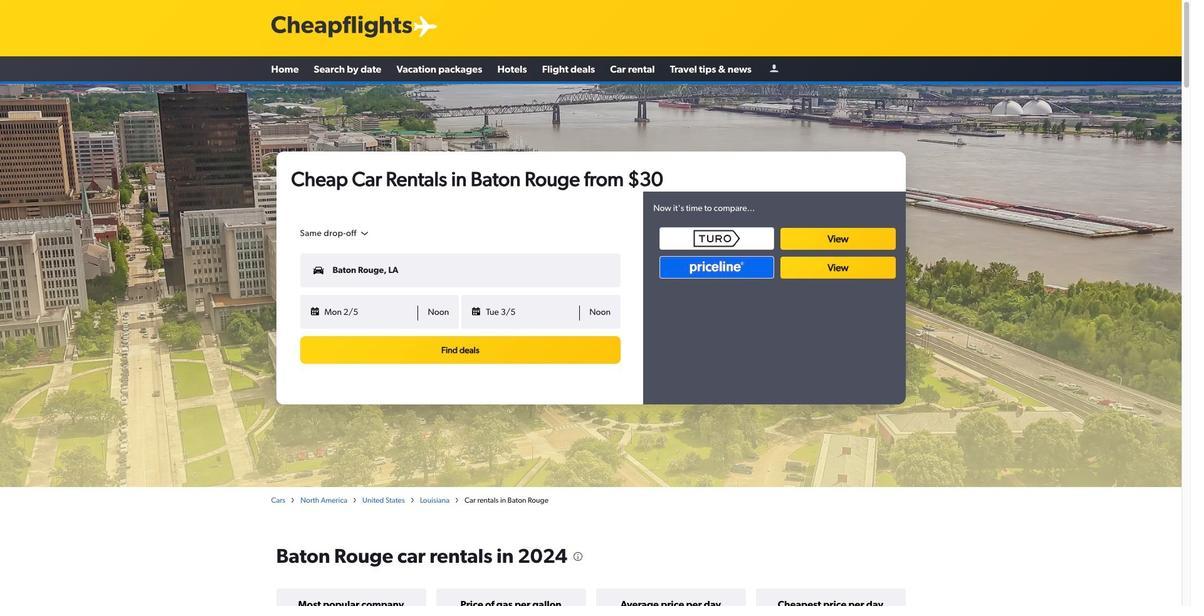 Task type: locate. For each thing, give the bounding box(es) containing it.
None text field
[[300, 295, 621, 329]]

Car drop-off location Same drop-off field
[[300, 228, 370, 239]]

baton rouge image
[[0, 84, 1182, 488]]

autoeurope image
[[799, 259, 862, 269]]

priceline image
[[660, 256, 775, 279]]

turo image
[[660, 228, 775, 250]]

None text field
[[300, 254, 621, 288]]



Task type: vqa. For each thing, say whether or not it's contained in the screenshot.
Get Inspired image
no



Task type: describe. For each thing, give the bounding box(es) containing it.
expedia image
[[688, 257, 750, 271]]



